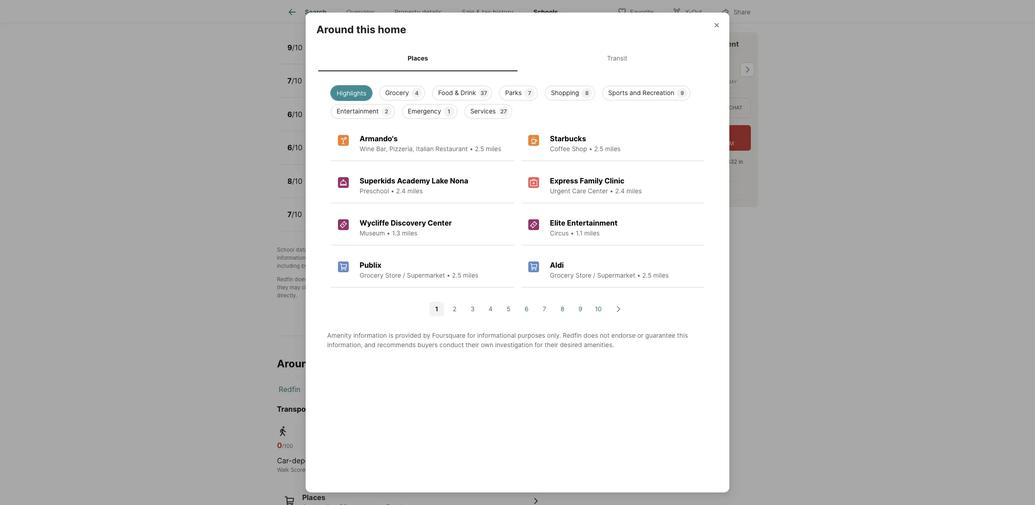 Task type: vqa. For each thing, say whether or not it's contained in the screenshot.
option
yes



Task type: describe. For each thing, give the bounding box(es) containing it.
1 vertical spatial or
[[341, 276, 346, 283]]

school left data
[[277, 247, 295, 253]]

• inside superkids academy lake nona preschool • 2.4 miles
[[391, 187, 395, 195]]

school inside first step, and conduct their own investigation to determine their desired schools or school districts, including by contacting and visiting the schools themselves.
[[563, 255, 580, 261]]

/ for aldi
[[594, 272, 596, 279]]

search
[[305, 8, 327, 16]]

0 vertical spatial schools
[[535, 255, 555, 261]]

4 button
[[484, 302, 498, 317]]

/ for publix
[[403, 272, 405, 279]]

directly.
[[277, 292, 297, 299]]

public, for 7
[[313, 216, 333, 224]]

does inside amenity information is provided by foursquare for informational purposes only. redfin does not endorse or guarantee this information, and recommends buyers conduct their own investigation for their desired amenities.
[[584, 332, 599, 339]]

to inside 'school service boundaries are intended to be used as a reference only; they may change and are not'
[[520, 276, 526, 283]]

10330
[[349, 405, 372, 414]]

8 /10
[[288, 177, 303, 186]]

8-
[[338, 149, 345, 157]]

1.9mi
[[410, 116, 426, 123]]

redfin up "last"
[[646, 159, 662, 165]]

miles inside starbucks coffee shop • 2.5 miles
[[606, 145, 621, 153]]

0 vertical spatial guarantee
[[348, 276, 374, 283]]

7 /10
[[288, 76, 302, 85]]

/10 for public, 5-8 • serves this home • 1.9mi
[[292, 110, 303, 119]]

2.5 inside publix grocery store / supermarket • 2.5 miles
[[452, 272, 462, 279]]

Friday button
[[671, 51, 707, 89]]

/100
[[282, 443, 293, 450]]

4.7mi
[[413, 216, 429, 224]]

provided for data
[[315, 247, 337, 253]]

0 vertical spatial not
[[309, 276, 317, 283]]

6 /10 for cornerstone
[[288, 143, 303, 152]]

last
[[656, 167, 665, 173]]

8 inside innovation middle public, 5-8 • serves this home • 1.9mi
[[341, 116, 345, 123]]

and up contacting
[[308, 255, 317, 261]]

overview
[[347, 8, 375, 16]]

high
[[422, 139, 439, 148]]

wittenberg
[[374, 405, 413, 414]]

foursquare
[[433, 332, 466, 339]]

0 horizontal spatial around
[[277, 358, 315, 371]]

and up redfin does not endorse or guarantee this information. at the left
[[338, 263, 347, 269]]

determine
[[475, 255, 500, 261]]

1 button
[[430, 302, 444, 317]]

center inside express family clinic urgent care center • 2.4 miles
[[588, 187, 609, 195]]

tour with a redfin premier agent
[[625, 40, 740, 49]]

not inside 'school service boundaries are intended to be used as a reference only; they may change and are not'
[[343, 284, 351, 291]]

by for school data is provided by greatschools
[[338, 247, 345, 253]]

food & drink 37
[[439, 89, 488, 96]]

schools
[[534, 8, 558, 16]]

buyers inside amenity information is provided by foursquare for informational purposes only. redfin does not endorse or guarantee this information, and recommends buyers conduct their own investigation for their desired amenities.
[[418, 341, 438, 349]]

tax
[[482, 8, 492, 16]]

redfin up transportation at bottom left
[[279, 385, 301, 394]]

entertainment inside elite entertainment circus • 1.1 miles
[[567, 219, 618, 228]]

investigation inside amenity information is provided by foursquare for informational purposes only. redfin does not endorse or guarantee this information, and recommends buyers conduct their own investigation for their desired amenities.
[[496, 341, 533, 349]]

store for aldi
[[576, 272, 592, 279]]

& for food
[[455, 89, 459, 96]]

this inside cornerstone charter academy high school charter, 8-12 • serves this home • 11.1mi
[[381, 149, 392, 157]]

6 for cornerstone
[[288, 143, 292, 152]]

middle inside lake nona middle school public, 5-8 • nearby school • 3.1mi
[[351, 173, 375, 182]]

charter
[[359, 139, 386, 148]]

boundaries
[[457, 276, 485, 283]]

2.5 inside starbucks coffee shop • 2.5 miles
[[595, 145, 604, 153]]

renters
[[529, 247, 548, 253]]

own inside first step, and conduct their own investigation to determine their desired schools or school districts, including by contacting and visiting the schools themselves.
[[422, 255, 432, 261]]

serves for 7
[[355, 216, 375, 224]]

0 vertical spatial are
[[487, 276, 495, 283]]

27
[[501, 108, 507, 115]]

their down the only.
[[545, 341, 559, 349]]

home inside dialog
[[378, 23, 407, 36]]

intended
[[496, 276, 519, 283]]

tour via video chat
[[688, 105, 743, 111]]

available:
[[655, 140, 679, 147]]

2 inside button
[[453, 306, 457, 313]]

used
[[535, 276, 548, 283]]

school down service
[[447, 284, 464, 291]]

sale
[[462, 8, 475, 16]]

tours
[[700, 159, 714, 165]]

cornerstone charter academy high school charter, 8-12 • serves this home • 11.1mi
[[313, 139, 465, 157]]

not inside amenity information is provided by foursquare for informational purposes only. redfin does not endorse or guarantee this information, and recommends buyers conduct their own investigation for their desired amenities.
[[600, 332, 610, 339]]

favorite button
[[610, 2, 662, 20]]

greatschools summary rating
[[277, 12, 368, 19]]

this inside 7 /10 public, 9-12 • serves this home • 4.7mi
[[377, 216, 388, 224]]

miles inside publix grocery store / supermarket • 2.5 miles
[[463, 272, 479, 279]]

grocery for aldi
[[550, 272, 574, 279]]

10
[[595, 306, 602, 313]]

preschool
[[360, 187, 389, 195]]

• inside armando's wine bar, pizzeria, italian restaurant • 2.5 miles
[[470, 145, 473, 153]]

8 button
[[556, 302, 570, 317]]

and right the sports
[[630, 89, 641, 96]]

redfin inside , a nonprofit organization. redfin recommends buyers and renters use greatschools information and ratings as a
[[447, 247, 463, 253]]

nona inside superkids academy lake nona preschool • 2.4 miles
[[450, 176, 469, 185]]

may
[[290, 284, 301, 291]]

• inside express family clinic urgent care center • 2.4 miles
[[610, 187, 614, 195]]

as inside 'school service boundaries are intended to be used as a reference only; they may change and are not'
[[549, 276, 555, 283]]

8 inside lake nona middle school public, 5-8 • nearby school • 3.1mi
[[341, 183, 345, 190]]

center inside wycliffe discovery center museum • 1.3 miles
[[428, 219, 452, 228]]

details
[[422, 8, 442, 16]]

2.4 inside express family clinic urgent care center • 2.4 miles
[[616, 187, 625, 195]]

2.5 inside the "aldi grocery store / supermarket • 2.5 miles"
[[643, 272, 652, 279]]

37
[[481, 90, 488, 96]]

discovery
[[391, 219, 426, 228]]

9-
[[334, 216, 341, 224]]

recommends inside , a nonprofit organization. redfin recommends buyers and renters use greatschools information and ratings as a
[[465, 247, 498, 253]]

share
[[734, 8, 751, 15]]

including
[[277, 263, 300, 269]]

information inside amenity information is provided by foursquare for informational purposes only. redfin does not endorse or guarantee this information, and recommends buyers conduct their own investigation for their desired amenities.
[[354, 332, 387, 339]]

home inside 9 /10 public, prek-5 • serves this home • 1.2mi
[[396, 49, 413, 57]]

provided for information
[[396, 332, 422, 339]]

favorite
[[631, 8, 654, 15]]

supermarket for aldi
[[598, 272, 636, 279]]

conduct inside first step, and conduct their own investigation to determine their desired schools or school districts, including by contacting and visiting the schools themselves.
[[386, 255, 407, 261]]

recreation
[[643, 89, 675, 96]]

7 inside button
[[543, 306, 547, 313]]

nona inside lake nona middle school public, 5-8 • nearby school • 3.1mi
[[331, 173, 349, 182]]

1.1
[[576, 229, 583, 237]]

places button
[[277, 485, 549, 506]]

7 inside 7 /10 public, 9-12 • serves this home • 4.7mi
[[288, 210, 292, 219]]

miles inside elite entertainment circus • 1.1 miles
[[585, 229, 600, 237]]

• inside publix grocery store / supermarket • 2.5 miles
[[447, 272, 451, 279]]

data
[[296, 247, 307, 253]]

wycliffe discovery center museum • 1.3 miles
[[360, 219, 452, 237]]

tour for tour with a redfin premier agent
[[625, 40, 641, 49]]

tab list containing search
[[277, 0, 576, 23]]

school inside lake nona middle school public, 5-8 • nearby school • 3.1mi
[[377, 173, 401, 182]]

the inside in the last 30 days
[[646, 167, 654, 173]]

investigation inside first step, and conduct their own investigation to determine their desired schools or school districts, including by contacting and visiting the schools themselves.
[[434, 255, 466, 261]]

superkids
[[360, 176, 396, 185]]

amenity
[[327, 332, 352, 339]]

6 for innovation
[[288, 110, 292, 119]]

academy inside cornerstone charter academy high school charter, 8-12 • serves this home • 11.1mi
[[388, 139, 421, 148]]

12 inside cornerstone charter academy high school charter, 8-12 • serves this home • 11.1mi
[[345, 149, 352, 157]]

to inside first step, and conduct their own investigation to determine their desired schools or school districts, including by contacting and visiting the schools themselves.
[[468, 255, 473, 261]]

• inside starbucks coffee shop • 2.5 miles
[[589, 145, 593, 153]]

buyers inside , a nonprofit organization. redfin recommends buyers and renters use greatschools information and ratings as a
[[500, 247, 517, 253]]

places inside button
[[302, 494, 326, 503]]

this inside 9 /10 public, prek-5 • serves this home • 1.2mi
[[384, 49, 394, 57]]

sports
[[609, 89, 628, 96]]

6 button
[[520, 302, 534, 317]]

public, for 9
[[313, 49, 333, 57]]

redfin does not endorse or guarantee this information.
[[277, 276, 416, 283]]

own inside amenity information is provided by foursquare for informational purposes only. redfin does not endorse or guarantee this information, and recommends buyers conduct their own investigation for their desired amenities.
[[481, 341, 494, 349]]

1 vertical spatial around this home
[[277, 358, 367, 371]]

middle inside innovation middle public, 5-8 • serves this home • 1.9mi
[[352, 106, 375, 115]]

entertainment inside list box
[[337, 107, 379, 115]]

10 button
[[592, 302, 606, 317]]

rating
[[349, 12, 368, 19]]

guaranteed to be accurate. to verify school enrollment eligibility, contact the school district directly.
[[277, 284, 586, 299]]

9 inside 9 /10 public, prek-5 • serves this home • 1.2mi
[[288, 43, 292, 52]]

only;
[[587, 276, 599, 283]]

• inside elite entertainment circus • 1.1 miles
[[571, 229, 575, 237]]

0 vertical spatial for
[[468, 332, 476, 339]]

miles inside the "aldi grocery store / supermarket • 2.5 miles"
[[654, 272, 669, 279]]

9 inside button
[[579, 306, 583, 313]]

charter, inside cornerstone charter academy high school charter, 8-12 • serves this home • 11.1mi
[[313, 149, 337, 157]]

first
[[350, 255, 360, 261]]

miles inside superkids academy lake nona preschool • 2.4 miles
[[408, 187, 423, 195]]

0 horizontal spatial does
[[295, 276, 307, 283]]

tab list inside around this home dialog
[[317, 45, 719, 71]]

or inside amenity information is provided by foursquare for informational purposes only. redfin does not endorse or guarantee this information, and recommends buyers conduct their own investigation for their desired amenities.
[[638, 332, 644, 339]]

serves inside cornerstone charter academy high school charter, 8-12 • serves this home • 11.1mi
[[359, 149, 380, 157]]

tomorrow
[[680, 140, 706, 147]]

0 vertical spatial 4
[[415, 90, 419, 96]]

bar,
[[377, 145, 388, 153]]

be inside guaranteed to be accurate. to verify school enrollment eligibility, contact the school district directly.
[[390, 284, 397, 291]]

superkids academy lake nona preschool • 2.4 miles
[[360, 176, 469, 195]]

6 /10 for innovation
[[288, 110, 303, 119]]

home inside 7 /10 public, 9-12 • serves this home • 4.7mi
[[390, 216, 406, 224]]

9:00
[[714, 140, 725, 147]]

1 horizontal spatial greatschools
[[346, 247, 380, 253]]

grocery for publix
[[360, 272, 384, 279]]

redfin inside amenity information is provided by foursquare for informational purposes only. redfin does not endorse or guarantee this information, and recommends buyers conduct their own investigation for their desired amenities.
[[563, 332, 582, 339]]

score
[[291, 467, 305, 474]]

1 vertical spatial for
[[535, 341, 543, 349]]

around this home dialog
[[306, 13, 730, 493]]

emergency
[[408, 107, 441, 115]]

saturday
[[713, 79, 738, 85]]

parks
[[506, 89, 522, 96]]

this inside amenity information is provided by foursquare for informational purposes only. redfin does not endorse or guarantee this information, and recommends buyers conduct their own investigation for their desired amenities.
[[678, 332, 689, 339]]

list box inside around this home dialog
[[324, 82, 712, 119]]

accurate.
[[398, 284, 422, 291]]

wycliffe
[[360, 219, 389, 228]]

car-
[[277, 457, 292, 466]]

circus
[[550, 229, 569, 237]]

urgent
[[550, 187, 571, 195]]

organization.
[[413, 247, 446, 253]]

drink
[[461, 89, 476, 96]]

lake nona middle school public, 5-8 • nearby school • 3.1mi
[[313, 173, 417, 190]]

0 horizontal spatial greatschools
[[277, 12, 317, 19]]

cornerstone
[[313, 139, 357, 148]]

transportation near 10330 wittenberg way
[[277, 405, 430, 414]]

charter, k-8 • serves this home • 11.1mi
[[313, 82, 431, 90]]

places tab
[[318, 47, 518, 69]]

a right ,
[[383, 247, 387, 253]]

their down informational
[[466, 341, 480, 349]]

serves for innovation
[[352, 116, 372, 123]]

near
[[331, 405, 347, 414]]

desired inside first step, and conduct their own investigation to determine their desired schools or school districts, including by contacting and visiting the schools themselves.
[[515, 255, 534, 261]]

2.4 inside superkids academy lake nona preschool • 2.4 miles
[[396, 187, 406, 195]]

transit
[[608, 54, 628, 62]]

first step, and conduct their own investigation to determine their desired schools or school districts, including by contacting and visiting the schools themselves.
[[277, 255, 603, 269]]

by for amenity information is provided by foursquare for informational purposes only. redfin does not endorse or guarantee this information, and recommends buyers conduct their own investigation for their desired amenities.
[[423, 332, 431, 339]]



Task type: locate. For each thing, give the bounding box(es) containing it.
academy inside superkids academy lake nona preschool • 2.4 miles
[[397, 176, 430, 185]]

dependent
[[292, 457, 329, 466]]

supermarket up 'to'
[[407, 272, 445, 279]]

1 horizontal spatial desired
[[560, 341, 583, 349]]

2 left "3"
[[453, 306, 457, 313]]

home inside cornerstone charter academy high school charter, 8-12 • serves this home • 11.1mi
[[394, 149, 411, 157]]

district
[[568, 284, 586, 291]]

1 horizontal spatial not
[[343, 284, 351, 291]]

school
[[375, 183, 395, 190], [563, 255, 580, 261], [447, 284, 464, 291], [550, 284, 567, 291]]

1 vertical spatial be
[[390, 284, 397, 291]]

0 vertical spatial the
[[646, 167, 654, 173]]

next image
[[741, 63, 755, 77]]

schools
[[535, 255, 555, 261], [378, 263, 398, 269]]

store inside the "aldi grocery store / supermarket • 2.5 miles"
[[576, 272, 592, 279]]

own
[[422, 255, 432, 261], [481, 341, 494, 349]]

0 horizontal spatial 5
[[350, 49, 354, 57]]

home inside innovation middle public, 5-8 • serves this home • 1.9mi
[[387, 116, 403, 123]]

0 horizontal spatial 4
[[415, 90, 419, 96]]

themselves.
[[399, 263, 430, 269]]

2.4 down the clinic
[[616, 187, 625, 195]]

/10 inside 7 /10 public, 9-12 • serves this home • 4.7mi
[[292, 210, 302, 219]]

/ inside publix grocery store / supermarket • 2.5 miles
[[403, 272, 405, 279]]

5 inside button
[[507, 306, 511, 313]]

days
[[675, 167, 687, 173]]

to up contact
[[520, 276, 526, 283]]

1 / from the left
[[403, 272, 405, 279]]

to left "determine"
[[468, 255, 473, 261]]

school up 'to'
[[418, 276, 435, 283]]

6 /10 up the 8 /10
[[288, 143, 303, 152]]

tour via video chat list box
[[625, 98, 752, 118]]

or
[[557, 255, 562, 261], [341, 276, 346, 283], [638, 332, 644, 339]]

0 vertical spatial 5
[[350, 49, 354, 57]]

& left tax
[[477, 8, 481, 16]]

conduct inside amenity information is provided by foursquare for informational purposes only. redfin does not endorse or guarantee this information, and recommends buyers conduct their own investigation for their desired amenities.
[[440, 341, 464, 349]]

0 vertical spatial around
[[317, 23, 354, 36]]

2
[[385, 108, 388, 115], [453, 306, 457, 313]]

store inside publix grocery store / supermarket • 2.5 miles
[[386, 272, 401, 279]]

tour left 'via'
[[688, 105, 702, 111]]

1 vertical spatial is
[[389, 332, 394, 339]]

store for publix
[[386, 272, 401, 279]]

as right ratings
[[338, 255, 343, 261]]

elite
[[550, 219, 566, 228]]

5 down around this home element
[[350, 49, 354, 57]]

& inside list box
[[455, 89, 459, 96]]

/10 inside 9 /10 public, prek-5 • serves this home • 1.2mi
[[292, 43, 303, 52]]

sale & tax history tab
[[452, 1, 524, 23]]

serves down around this home element
[[361, 49, 382, 57]]

a right the with
[[660, 40, 664, 49]]

grocery inside publix grocery store / supermarket • 2.5 miles
[[360, 272, 384, 279]]

5- inside lake nona middle school public, 5-8 • nearby school • 3.1mi
[[334, 183, 341, 190]]

0 horizontal spatial desired
[[515, 255, 534, 261]]

0 horizontal spatial investigation
[[434, 255, 466, 261]]

0 horizontal spatial the
[[369, 263, 377, 269]]

/ down 'districts,' on the right of the page
[[594, 272, 596, 279]]

grocery
[[386, 89, 409, 96], [360, 272, 384, 279], [550, 272, 574, 279]]

1 horizontal spatial grocery
[[386, 89, 409, 96]]

by
[[338, 247, 345, 253], [302, 263, 308, 269], [423, 332, 431, 339]]

a inside 'school service boundaries are intended to be used as a reference only; they may change and are not'
[[556, 276, 559, 283]]

this inside innovation middle public, 5-8 • serves this home • 1.9mi
[[374, 116, 385, 123]]

8 inside button
[[561, 306, 565, 313]]

information up information,
[[354, 332, 387, 339]]

a down "aldi" on the bottom right of the page
[[556, 276, 559, 283]]

0 horizontal spatial be
[[390, 284, 397, 291]]

0 vertical spatial own
[[422, 255, 432, 261]]

0 vertical spatial be
[[527, 276, 534, 283]]

information
[[277, 255, 306, 261], [354, 332, 387, 339]]

0 horizontal spatial supermarket
[[407, 272, 445, 279]]

around inside dialog
[[317, 23, 354, 36]]

k-
[[338, 82, 345, 90]]

2 6 /10 from the top
[[288, 143, 303, 152]]

0 vertical spatial entertainment
[[337, 107, 379, 115]]

0 horizontal spatial 1
[[436, 306, 439, 313]]

redfin up they on the bottom
[[277, 276, 293, 283]]

charter, down cornerstone
[[313, 149, 337, 157]]

0 horizontal spatial endorse
[[319, 276, 340, 283]]

public, right the 8 /10
[[313, 183, 333, 190]]

school inside cornerstone charter academy high school charter, 8-12 • serves this home • 11.1mi
[[440, 139, 465, 148]]

car-dependent walk score ®
[[277, 457, 329, 474]]

,
[[380, 247, 382, 253]]

recommends inside amenity information is provided by foursquare for informational purposes only. redfin does not endorse or guarantee this information, and recommends buyers conduct their own investigation for their desired amenities.
[[378, 341, 416, 349]]

0 vertical spatial academy
[[388, 139, 421, 148]]

1.2mi
[[420, 49, 435, 57]]

agents
[[664, 159, 681, 165]]

home down property
[[378, 23, 407, 36]]

greatschools up step,
[[346, 247, 380, 253]]

0 vertical spatial information
[[277, 255, 306, 261]]

redfin
[[666, 40, 689, 49], [646, 159, 662, 165], [447, 247, 463, 253], [277, 276, 293, 283], [563, 332, 582, 339], [279, 385, 301, 394]]

1 vertical spatial schools
[[378, 263, 398, 269]]

1 vertical spatial tab list
[[317, 45, 719, 71]]

4 public, from the top
[[313, 216, 333, 224]]

None button
[[631, 50, 667, 89]]

around this home element
[[317, 13, 417, 36]]

5- down innovation
[[334, 116, 341, 123]]

2 / from the left
[[594, 272, 596, 279]]

public, inside lake nona middle school public, 5-8 • nearby school • 3.1mi
[[313, 183, 333, 190]]

buyers
[[500, 247, 517, 253], [418, 341, 438, 349]]

5 right 4 button
[[507, 306, 511, 313]]

0 horizontal spatial entertainment
[[337, 107, 379, 115]]

list box
[[324, 82, 712, 119]]

home down information,
[[339, 358, 367, 371]]

tab list containing places
[[317, 45, 719, 71]]

property
[[395, 8, 421, 16]]

conduct
[[386, 255, 407, 261], [440, 341, 464, 349]]

2 horizontal spatial 9
[[681, 90, 685, 96]]

public, inside innovation middle public, 5-8 • serves this home • 1.9mi
[[313, 116, 333, 123]]

1 horizontal spatial the
[[540, 284, 548, 291]]

buyers up "determine"
[[500, 247, 517, 253]]

1 horizontal spatial does
[[584, 332, 599, 339]]

redfin agents led 34 tours
[[646, 159, 715, 165]]

around this home down information,
[[277, 358, 367, 371]]

1 vertical spatial center
[[428, 219, 452, 228]]

12 down cornerstone
[[345, 149, 352, 157]]

next
[[642, 140, 654, 147]]

list box containing grocery
[[324, 82, 712, 119]]

does up amenities.
[[584, 332, 599, 339]]

2 vertical spatial not
[[600, 332, 610, 339]]

home left 1.9mi
[[387, 116, 403, 123]]

2.5
[[475, 145, 485, 153], [595, 145, 604, 153], [452, 272, 462, 279], [643, 272, 652, 279]]

serves for 9
[[361, 49, 382, 57]]

guarantee inside amenity information is provided by foursquare for informational purposes only. redfin does not endorse or guarantee this information, and recommends buyers conduct their own investigation for their desired amenities.
[[646, 332, 676, 339]]

®
[[305, 467, 309, 474]]

around this home
[[317, 23, 407, 36], [277, 358, 367, 371]]

0 horizontal spatial grocery
[[360, 272, 384, 279]]

• inside wycliffe discovery center museum • 1.3 miles
[[387, 229, 391, 237]]

1 inside button
[[436, 306, 439, 313]]

center down family
[[588, 187, 609, 195]]

12 left wycliffe
[[341, 216, 348, 224]]

not up 'change'
[[309, 276, 317, 283]]

not down redfin does not endorse or guarantee this information. at the left
[[343, 284, 351, 291]]

school down reference
[[550, 284, 567, 291]]

be up contact
[[527, 276, 534, 283]]

2 charter, from the top
[[313, 149, 337, 157]]

1 public, from the top
[[313, 49, 333, 57]]

transit tab
[[518, 47, 717, 69]]

around down 'summary'
[[317, 23, 354, 36]]

public, down innovation
[[313, 116, 333, 123]]

store
[[386, 272, 401, 279], [576, 272, 592, 279]]

greatschools summary rating link
[[277, 12, 368, 19]]

1 supermarket from the left
[[407, 272, 445, 279]]

own down the organization.
[[422, 255, 432, 261]]

a left first
[[345, 255, 348, 261]]

1 charter, from the top
[[313, 82, 337, 90]]

purposes
[[518, 332, 546, 339]]

6
[[288, 110, 292, 119], [288, 143, 292, 152], [525, 306, 529, 313]]

1 vertical spatial by
[[302, 263, 308, 269]]

tour for tour via video chat
[[688, 105, 702, 111]]

and down ,
[[375, 255, 385, 261]]

1 vertical spatial 1
[[436, 306, 439, 313]]

x-out button
[[665, 2, 710, 20]]

to inside guaranteed to be accurate. to verify school enrollment eligibility, contact the school district directly.
[[384, 284, 389, 291]]

lake inside lake nona middle school public, 5-8 • nearby school • 3.1mi
[[313, 173, 329, 182]]

desired inside amenity information is provided by foursquare for informational purposes only. redfin does not endorse or guarantee this information, and recommends buyers conduct their own investigation for their desired amenities.
[[560, 341, 583, 349]]

8 inside list box
[[586, 90, 589, 96]]

innovation middle public, 5-8 • serves this home • 1.9mi
[[313, 106, 426, 123]]

italian
[[416, 145, 434, 153]]

4 inside button
[[489, 306, 493, 313]]

or inside first step, and conduct their own investigation to determine their desired schools or school districts, including by contacting and visiting the schools themselves.
[[557, 255, 562, 261]]

2 horizontal spatial the
[[646, 167, 654, 173]]

0 horizontal spatial are
[[333, 284, 342, 291]]

0 vertical spatial does
[[295, 276, 307, 283]]

5- inside innovation middle public, 5-8 • serves this home • 1.9mi
[[334, 116, 341, 123]]

overview tab
[[337, 1, 385, 23]]

1 vertical spatial buyers
[[418, 341, 438, 349]]

highlights
[[337, 89, 367, 97]]

• inside the "aldi grocery store / supermarket • 2.5 miles"
[[638, 272, 641, 279]]

next available: tomorrow at 9:00 am
[[642, 140, 735, 147]]

provided inside amenity information is provided by foursquare for informational purposes only. redfin does not endorse or guarantee this information, and recommends buyers conduct their own investigation for their desired amenities.
[[396, 332, 422, 339]]

armando's wine bar, pizzeria, italian restaurant • 2.5 miles
[[360, 134, 502, 153]]

by inside first step, and conduct their own investigation to determine their desired schools or school districts, including by contacting and visiting the schools themselves.
[[302, 263, 308, 269]]

4 up emergency
[[415, 90, 419, 96]]

0 horizontal spatial places
[[302, 494, 326, 503]]

publix grocery store / supermarket • 2.5 miles
[[360, 261, 479, 279]]

1 vertical spatial desired
[[560, 341, 583, 349]]

express
[[550, 176, 579, 185]]

/ up 'accurate.' on the left of page
[[403, 272, 405, 279]]

1 horizontal spatial nona
[[450, 176, 469, 185]]

be inside 'school service boundaries are intended to be used as a reference only; they may change and are not'
[[527, 276, 534, 283]]

1 horizontal spatial is
[[389, 332, 394, 339]]

0 horizontal spatial provided
[[315, 247, 337, 253]]

visiting
[[349, 263, 367, 269]]

sports and recreation
[[609, 89, 675, 96]]

& inside tab
[[477, 8, 481, 16]]

1 vertical spatial charter,
[[313, 149, 337, 157]]

2.4 right preschool
[[396, 187, 406, 195]]

& for sale
[[477, 8, 481, 16]]

public, for innovation
[[313, 116, 333, 123]]

serves right k-
[[356, 82, 376, 90]]

pizzeria,
[[390, 145, 415, 153]]

friday
[[674, 79, 690, 85]]

shopping
[[551, 89, 580, 96]]

be down information.
[[390, 284, 397, 291]]

2 horizontal spatial greatschools
[[560, 247, 594, 253]]

/ inside the "aldi grocery store / supermarket • 2.5 miles"
[[594, 272, 596, 279]]

information inside , a nonprofit organization. redfin recommends buyers and renters use greatschools information and ratings as a
[[277, 255, 306, 261]]

out
[[692, 8, 703, 15]]

& right food
[[455, 89, 459, 96]]

0 horizontal spatial nona
[[331, 173, 349, 182]]

the down used
[[540, 284, 548, 291]]

be
[[527, 276, 534, 283], [390, 284, 397, 291]]

0 vertical spatial as
[[338, 255, 343, 261]]

for right foursquare
[[468, 332, 476, 339]]

9 right 8 button
[[579, 306, 583, 313]]

investigation down informational
[[496, 341, 533, 349]]

the left "last"
[[646, 167, 654, 173]]

0 vertical spatial buyers
[[500, 247, 517, 253]]

school right nearby
[[375, 183, 395, 190]]

serves inside 7 /10 public, 9-12 • serves this home • 4.7mi
[[355, 216, 375, 224]]

1 horizontal spatial 2.4
[[616, 187, 625, 195]]

serves
[[361, 49, 382, 57], [356, 82, 376, 90], [352, 116, 372, 123], [359, 149, 380, 157], [355, 216, 375, 224]]

investigation up service
[[434, 255, 466, 261]]

share button
[[714, 2, 759, 20]]

grocery down publix in the bottom left of the page
[[360, 272, 384, 279]]

11.1mi
[[414, 82, 431, 90], [418, 149, 434, 157]]

armando's
[[360, 134, 398, 143]]

the inside guaranteed to be accurate. to verify school enrollment eligibility, contact the school district directly.
[[540, 284, 548, 291]]

their right "determine"
[[502, 255, 513, 261]]

nona down 8-
[[331, 173, 349, 182]]

supermarket inside the "aldi grocery store / supermarket • 2.5 miles"
[[598, 272, 636, 279]]

supermarket for publix
[[407, 272, 445, 279]]

5- left nearby
[[334, 183, 341, 190]]

own down informational
[[481, 341, 494, 349]]

2 vertical spatial to
[[384, 284, 389, 291]]

provided left foursquare
[[396, 332, 422, 339]]

property details
[[395, 8, 442, 16]]

1 vertical spatial 6 /10
[[288, 143, 303, 152]]

lake right 3.1mi
[[432, 176, 449, 185]]

1 horizontal spatial /
[[594, 272, 596, 279]]

service
[[437, 276, 455, 283]]

/10 for charter, k-8 • serves this home • 11.1mi
[[292, 76, 302, 85]]

entertainment down the highlights
[[337, 107, 379, 115]]

are down redfin does not endorse or guarantee this information. at the left
[[333, 284, 342, 291]]

property details tab
[[385, 1, 452, 23]]

1 vertical spatial 11.1mi
[[418, 149, 434, 157]]

Saturday button
[[710, 51, 746, 89]]

provided up ratings
[[315, 247, 337, 253]]

1
[[448, 108, 451, 115], [436, 306, 439, 313]]

1 store from the left
[[386, 272, 401, 279]]

grocery inside list box
[[386, 89, 409, 96]]

grocery up emergency
[[386, 89, 409, 96]]

desired down renters
[[515, 255, 534, 261]]

1 horizontal spatial own
[[481, 341, 494, 349]]

1 vertical spatial 12
[[341, 216, 348, 224]]

/10 for public, 5-8 • nearby school • 3.1mi
[[292, 177, 303, 186]]

tab list
[[277, 0, 576, 23], [317, 45, 719, 71]]

1 vertical spatial does
[[584, 332, 599, 339]]

school inside lake nona middle school public, 5-8 • nearby school • 3.1mi
[[375, 183, 395, 190]]

grocery inside the "aldi grocery store / supermarket • 2.5 miles"
[[550, 272, 574, 279]]

1 down food
[[448, 108, 451, 115]]

2 public, from the top
[[313, 116, 333, 123]]

the down step,
[[369, 263, 377, 269]]

2 up armando's
[[385, 108, 388, 115]]

0 horizontal spatial schools
[[378, 263, 398, 269]]

publix
[[360, 261, 382, 270]]

as right used
[[549, 276, 555, 283]]

public, left 9-
[[313, 216, 333, 224]]

0 horizontal spatial 2
[[385, 108, 388, 115]]

•
[[356, 49, 360, 57], [415, 49, 418, 57], [350, 82, 354, 90], [409, 82, 413, 90], [347, 116, 350, 123], [405, 116, 409, 123], [470, 145, 473, 153], [589, 145, 593, 153], [354, 149, 357, 157], [412, 149, 416, 157], [347, 183, 350, 190], [397, 183, 400, 190], [391, 187, 395, 195], [610, 187, 614, 195], [350, 216, 353, 224], [408, 216, 412, 224], [387, 229, 391, 237], [571, 229, 575, 237], [447, 272, 451, 279], [638, 272, 641, 279]]

9 up 7 /10
[[288, 43, 292, 52]]

34
[[692, 159, 699, 165]]

2 2.4 from the left
[[616, 187, 625, 195]]

2 vertical spatial 9
[[579, 306, 583, 313]]

1 5- from the top
[[334, 116, 341, 123]]

2 5- from the top
[[334, 183, 341, 190]]

1 horizontal spatial 2
[[453, 306, 457, 313]]

1 vertical spatial middle
[[351, 173, 375, 182]]

1 vertical spatial academy
[[397, 176, 430, 185]]

11.1mi left food
[[414, 82, 431, 90]]

is for information
[[389, 332, 394, 339]]

0 horizontal spatial buyers
[[418, 341, 438, 349]]

7 button
[[538, 302, 552, 317]]

verify
[[431, 284, 446, 291]]

1 horizontal spatial 4
[[489, 306, 493, 313]]

2 inside list box
[[385, 108, 388, 115]]

redfin right the only.
[[563, 332, 582, 339]]

1 left 2 button
[[436, 306, 439, 313]]

6 down 7 /10
[[288, 110, 292, 119]]

1 inside list box
[[448, 108, 451, 115]]

eligibility,
[[494, 284, 518, 291]]

2 store from the left
[[576, 272, 592, 279]]

as inside , a nonprofit organization. redfin recommends buyers and renters use greatschools information and ratings as a
[[338, 255, 343, 261]]

1 2.4 from the left
[[396, 187, 406, 195]]

9 button
[[574, 302, 588, 317]]

0 horizontal spatial own
[[422, 255, 432, 261]]

9 inside list box
[[681, 90, 685, 96]]

history
[[493, 8, 514, 16]]

store up 'accurate.' on the left of page
[[386, 272, 401, 279]]

0
[[277, 441, 282, 450]]

middle
[[352, 106, 375, 115], [351, 173, 375, 182]]

0 vertical spatial endorse
[[319, 276, 340, 283]]

0 vertical spatial 6
[[288, 110, 292, 119]]

option
[[625, 98, 682, 118]]

to down information.
[[384, 284, 389, 291]]

greatschools left 'summary'
[[277, 12, 317, 19]]

0 horizontal spatial for
[[468, 332, 476, 339]]

public, inside 7 /10 public, 9-12 • serves this home • 4.7mi
[[313, 216, 333, 224]]

1 vertical spatial 6
[[288, 143, 292, 152]]

1 vertical spatial own
[[481, 341, 494, 349]]

is inside amenity information is provided by foursquare for informational purposes only. redfin does not endorse or guarantee this information, and recommends buyers conduct their own investigation for their desired amenities.
[[389, 332, 394, 339]]

places inside tab
[[408, 54, 428, 62]]

4 right "3"
[[489, 306, 493, 313]]

3 public, from the top
[[313, 183, 333, 190]]

home up 1.3 on the left top
[[390, 216, 406, 224]]

around this home inside dialog
[[317, 23, 407, 36]]

1 vertical spatial entertainment
[[567, 219, 618, 228]]

aldi
[[550, 261, 564, 270]]

11.1mi inside cornerstone charter academy high school charter, 8-12 • serves this home • 11.1mi
[[418, 149, 434, 157]]

1 vertical spatial as
[[549, 276, 555, 283]]

conduct down foursquare
[[440, 341, 464, 349]]

museum
[[360, 229, 385, 237]]

the inside first step, and conduct their own investigation to determine their desired schools or school districts, including by contacting and visiting the schools themselves.
[[369, 263, 377, 269]]

recommends
[[465, 247, 498, 253], [378, 341, 416, 349]]

3
[[471, 306, 475, 313]]

serves down charter
[[359, 149, 380, 157]]

contact
[[519, 284, 538, 291]]

1 vertical spatial tour
[[688, 105, 702, 111]]

1 vertical spatial 5
[[507, 306, 511, 313]]

0 horizontal spatial tour
[[625, 40, 641, 49]]

school left 'districts,' on the right of the page
[[563, 255, 580, 261]]

led
[[683, 159, 690, 165]]

1 vertical spatial information
[[354, 332, 387, 339]]

is for data
[[309, 247, 313, 253]]

school data is provided by greatschools
[[277, 247, 380, 253]]

2 horizontal spatial grocery
[[550, 272, 574, 279]]

home right bar, in the top left of the page
[[394, 149, 411, 157]]

0 vertical spatial investigation
[[434, 255, 466, 261]]

1 vertical spatial around
[[277, 358, 315, 371]]

public, inside 9 /10 public, prek-5 • serves this home • 1.2mi
[[313, 49, 333, 57]]

1 vertical spatial 4
[[489, 306, 493, 313]]

1 horizontal spatial center
[[588, 187, 609, 195]]

0 vertical spatial 5-
[[334, 116, 341, 123]]

2 supermarket from the left
[[598, 272, 636, 279]]

schools down ,
[[378, 263, 398, 269]]

and left renters
[[518, 247, 528, 253]]

9
[[288, 43, 292, 52], [681, 90, 685, 96], [579, 306, 583, 313]]

lake inside superkids academy lake nona preschool • 2.4 miles
[[432, 176, 449, 185]]

7
[[288, 76, 292, 85], [528, 90, 532, 96], [288, 210, 292, 219], [543, 306, 547, 313]]

serves inside 9 /10 public, prek-5 • serves this home • 1.2mi
[[361, 49, 382, 57]]

entertainment up 1.1
[[567, 219, 618, 228]]

0 vertical spatial 11.1mi
[[414, 82, 431, 90]]

home down places tab
[[391, 82, 407, 90]]

conduct down nonprofit
[[386, 255, 407, 261]]

/10 for charter, 8-12 • serves this home • 11.1mi
[[292, 143, 303, 152]]

food
[[439, 89, 453, 96]]

redfin right the with
[[666, 40, 689, 49]]

0 vertical spatial &
[[477, 8, 481, 16]]

1 6 /10 from the top
[[288, 110, 303, 119]]

and inside 'school service boundaries are intended to be used as a reference only; they may change and are not'
[[322, 284, 332, 291]]

9 /10 public, prek-5 • serves this home • 1.2mi
[[288, 43, 435, 57]]

0 vertical spatial to
[[468, 255, 473, 261]]

5 inside 9 /10 public, prek-5 • serves this home • 1.2mi
[[350, 49, 354, 57]]

6 inside button
[[525, 306, 529, 313]]

, a nonprofit organization. redfin recommends buyers and renters use greatschools information and ratings as a
[[277, 247, 594, 261]]

1 horizontal spatial or
[[557, 255, 562, 261]]

2 horizontal spatial to
[[520, 276, 526, 283]]

miles inside wycliffe discovery center museum • 1.3 miles
[[402, 229, 418, 237]]

/
[[403, 272, 405, 279], [594, 272, 596, 279]]

9 down friday at the right of page
[[681, 90, 685, 96]]

their up themselves.
[[409, 255, 420, 261]]

school right high
[[440, 139, 465, 148]]

school inside 'school service boundaries are intended to be used as a reference only; they may change and are not'
[[418, 276, 435, 283]]

1 vertical spatial investigation
[[496, 341, 533, 349]]

contacting
[[309, 263, 336, 269]]

to
[[468, 255, 473, 261], [520, 276, 526, 283], [384, 284, 389, 291]]

nona
[[331, 173, 349, 182], [450, 176, 469, 185]]

guarantee
[[348, 276, 374, 283], [646, 332, 676, 339]]

11.1mi down high
[[418, 149, 434, 157]]

miles inside armando's wine bar, pizzeria, italian restaurant • 2.5 miles
[[486, 145, 502, 153]]

redfin up first step, and conduct their own investigation to determine their desired schools or school districts, including by contacting and visiting the schools themselves.
[[447, 247, 463, 253]]

middle down the highlights
[[352, 106, 375, 115]]

schools tab
[[524, 1, 568, 23]]

0 vertical spatial by
[[338, 247, 345, 253]]

0 vertical spatial or
[[557, 255, 562, 261]]

0 vertical spatial 1
[[448, 108, 451, 115]]

to
[[424, 284, 430, 291]]

0 vertical spatial 6 /10
[[288, 110, 303, 119]]

1 vertical spatial recommends
[[378, 341, 416, 349]]

2 vertical spatial 6
[[525, 306, 529, 313]]



